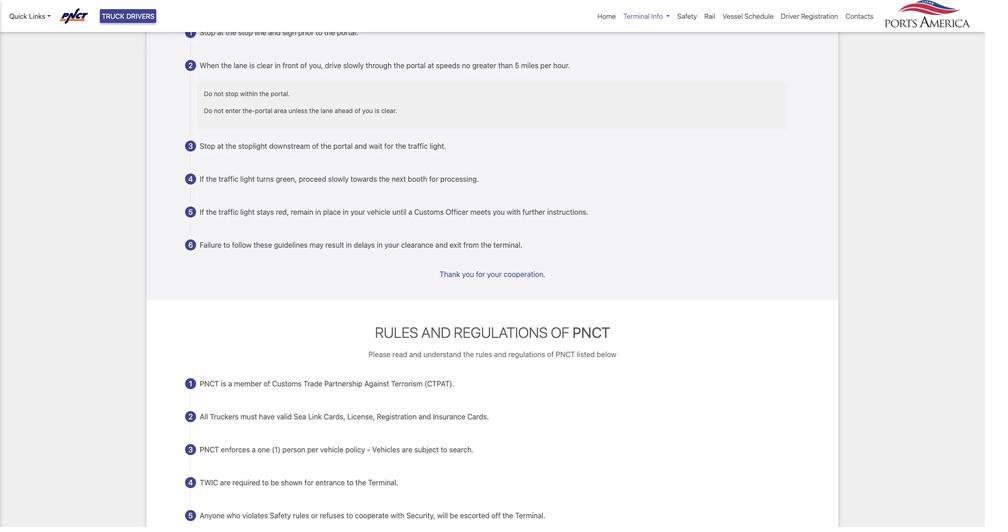 Task type: vqa. For each thing, say whether or not it's contained in the screenshot.
Processing.
yes



Task type: locate. For each thing, give the bounding box(es) containing it.
0 vertical spatial vehicle
[[367, 208, 391, 217]]

1 vertical spatial traffic
[[219, 175, 239, 184]]

one
[[258, 446, 270, 454]]

are left subject
[[402, 446, 413, 454]]

traffic left turns
[[219, 175, 239, 184]]

2 left all
[[189, 413, 193, 421]]

and down the rules and regulations of pnct
[[494, 351, 507, 359]]

traffic for if the traffic light stays red, remain in place in your vehicle until a customs officer meets you with further instructions.
[[219, 208, 239, 217]]

0 horizontal spatial per
[[308, 446, 319, 454]]

do down when
[[204, 90, 212, 98]]

below
[[597, 351, 617, 359]]

is left clear.
[[375, 107, 380, 115]]

0 horizontal spatial is
[[221, 380, 226, 388]]

1 vertical spatial 3
[[189, 446, 193, 454]]

vehicle
[[367, 208, 391, 217], [320, 446, 344, 454]]

1 horizontal spatial lane
[[321, 107, 333, 115]]

your
[[351, 208, 366, 217], [385, 241, 400, 250], [488, 271, 502, 279]]

2 vertical spatial traffic
[[219, 208, 239, 217]]

2 1 from the top
[[189, 380, 192, 388]]

1 vertical spatial be
[[450, 512, 459, 520]]

a for pnct enforces a one (1) person per vehicle policy - vehicles are subject to search.
[[252, 446, 256, 454]]

safety right the 'violates'
[[270, 512, 291, 520]]

you left clear.
[[363, 107, 373, 115]]

2 vertical spatial your
[[488, 271, 502, 279]]

vehicles
[[373, 446, 400, 454]]

1 vertical spatial terminal.
[[516, 512, 546, 520]]

0 vertical spatial stop
[[238, 29, 253, 37]]

1 vertical spatial 5
[[189, 208, 193, 217]]

and
[[268, 29, 281, 37], [355, 142, 367, 151], [436, 241, 448, 250], [422, 324, 451, 342], [410, 351, 422, 359], [494, 351, 507, 359], [419, 413, 431, 421]]

be left shown
[[271, 479, 279, 487]]

0 vertical spatial portal
[[407, 62, 426, 70]]

1 horizontal spatial a
[[252, 446, 256, 454]]

2
[[189, 62, 193, 70], [189, 413, 193, 421]]

0 horizontal spatial rules
[[293, 512, 309, 520]]

vessel schedule
[[723, 12, 774, 20]]

driver
[[782, 12, 800, 20]]

contacts
[[846, 12, 874, 20]]

portal.
[[337, 29, 359, 37], [271, 90, 290, 98]]

required
[[233, 479, 260, 487]]

to left follow
[[224, 241, 230, 250]]

customs left trade
[[272, 380, 302, 388]]

1 for stop at the stop line and sign prior to the portal.
[[189, 29, 192, 37]]

portal. up the area
[[271, 90, 290, 98]]

safety link
[[674, 7, 701, 25]]

pnct
[[573, 324, 611, 342], [556, 351, 576, 359], [200, 380, 219, 388], [200, 446, 219, 454]]

stop
[[238, 29, 253, 37], [226, 90, 239, 98]]

if for if the traffic light stays red, remain in place in your vehicle until a customs officer meets you with further instructions.
[[200, 208, 204, 217]]

1 vertical spatial per
[[308, 446, 319, 454]]

4 for twic are required to be shown for entrance to the terminal.
[[188, 479, 193, 487]]

do left "enter"
[[204, 107, 212, 115]]

registration right driver
[[802, 12, 839, 20]]

sea
[[294, 413, 307, 421]]

2 vertical spatial a
[[252, 446, 256, 454]]

customs left officer
[[415, 208, 444, 217]]

enter
[[226, 107, 241, 115]]

0 vertical spatial customs
[[415, 208, 444, 217]]

1 1 from the top
[[189, 29, 192, 37]]

0 vertical spatial 2
[[189, 62, 193, 70]]

security,
[[407, 512, 436, 520]]

schedule
[[745, 12, 774, 20]]

per
[[541, 62, 552, 70], [308, 446, 319, 454]]

4
[[188, 175, 193, 184], [188, 479, 193, 487]]

portal left speeds
[[407, 62, 426, 70]]

1 horizontal spatial terminal.
[[516, 512, 546, 520]]

1 vertical spatial with
[[391, 512, 405, 520]]

0 vertical spatial stop
[[200, 29, 215, 37]]

safety left the rail
[[678, 12, 698, 20]]

not for stop
[[214, 90, 224, 98]]

0 vertical spatial do
[[204, 90, 212, 98]]

a left member
[[228, 380, 232, 388]]

light left stays
[[241, 208, 255, 217]]

2 light from the top
[[241, 208, 255, 217]]

1 vertical spatial 2
[[189, 413, 193, 421]]

stop
[[200, 29, 215, 37], [200, 142, 215, 151]]

to right the refuses
[[347, 512, 353, 520]]

1 vertical spatial your
[[385, 241, 400, 250]]

stop left line
[[238, 29, 253, 37]]

1 vertical spatial safety
[[270, 512, 291, 520]]

and up the understand
[[422, 324, 451, 342]]

terminal info
[[624, 12, 663, 20]]

portal left the wait
[[334, 142, 353, 151]]

0 horizontal spatial a
[[228, 380, 232, 388]]

0 vertical spatial 3
[[189, 142, 193, 151]]

0 vertical spatial at
[[217, 29, 224, 37]]

slowly right drive
[[344, 62, 364, 70]]

1 vertical spatial 1
[[189, 380, 192, 388]]

portal. up drive
[[337, 29, 359, 37]]

1 horizontal spatial safety
[[678, 12, 698, 20]]

1 vertical spatial stop
[[200, 142, 215, 151]]

light left turns
[[241, 175, 255, 184]]

1 2 from the top
[[189, 62, 193, 70]]

your right place
[[351, 208, 366, 217]]

driver registration link
[[778, 7, 843, 25]]

0 vertical spatial registration
[[802, 12, 839, 20]]

further
[[523, 208, 546, 217]]

with left security, on the left
[[391, 512, 405, 520]]

5 right "than"
[[515, 62, 520, 70]]

rail
[[705, 12, 716, 20]]

not down when
[[214, 90, 224, 98]]

for right shown
[[305, 479, 314, 487]]

traffic up follow
[[219, 208, 239, 217]]

2 horizontal spatial you
[[493, 208, 505, 217]]

is left member
[[221, 380, 226, 388]]

terminal.
[[368, 479, 399, 487], [516, 512, 546, 520]]

2 vertical spatial portal
[[334, 142, 353, 151]]

0 vertical spatial 1
[[189, 29, 192, 37]]

to right entrance
[[347, 479, 354, 487]]

1 not from the top
[[214, 90, 224, 98]]

lane left ahead
[[321, 107, 333, 115]]

3
[[189, 142, 193, 151], [189, 446, 193, 454]]

vehicle left policy on the left of page
[[320, 446, 344, 454]]

portal left the area
[[255, 107, 273, 115]]

greater
[[473, 62, 497, 70]]

front
[[283, 62, 299, 70]]

vehicle left until
[[367, 208, 391, 217]]

cooperation.
[[504, 271, 546, 279]]

rules
[[476, 351, 493, 359], [293, 512, 309, 520]]

0 horizontal spatial lane
[[234, 62, 248, 70]]

follow
[[232, 241, 252, 250]]

2 stop from the top
[[200, 142, 215, 151]]

1 horizontal spatial portal
[[334, 142, 353, 151]]

0 vertical spatial light
[[241, 175, 255, 184]]

0 vertical spatial portal.
[[337, 29, 359, 37]]

1 horizontal spatial with
[[507, 208, 521, 217]]

at up when
[[217, 29, 224, 37]]

5 left anyone
[[189, 512, 193, 520]]

with
[[507, 208, 521, 217], [391, 512, 405, 520]]

you right meets
[[493, 208, 505, 217]]

stop up when
[[200, 29, 215, 37]]

1 vertical spatial not
[[214, 107, 224, 115]]

rules left or
[[293, 512, 309, 520]]

unless
[[289, 107, 308, 115]]

1 horizontal spatial per
[[541, 62, 552, 70]]

is left clear
[[250, 62, 255, 70]]

1 vertical spatial regulations
[[509, 351, 546, 359]]

link
[[308, 413, 322, 421]]

will
[[438, 512, 448, 520]]

pnct enforces a one (1) person per vehicle policy - vehicles are subject to search.
[[200, 446, 474, 454]]

0 vertical spatial rules
[[476, 351, 493, 359]]

regulations down the rules and regulations of pnct
[[509, 351, 546, 359]]

1 stop from the top
[[200, 29, 215, 37]]

and left exit
[[436, 241, 448, 250]]

1 horizontal spatial registration
[[802, 12, 839, 20]]

2 2 from the top
[[189, 413, 193, 421]]

0 horizontal spatial safety
[[270, 512, 291, 520]]

terminal. down vehicles
[[368, 479, 399, 487]]

2 not from the top
[[214, 107, 224, 115]]

listed
[[577, 351, 595, 359]]

your left 'clearance'
[[385, 241, 400, 250]]

at left stoplight
[[217, 142, 224, 151]]

a right until
[[409, 208, 413, 217]]

no
[[462, 62, 471, 70]]

prior
[[299, 29, 314, 37]]

pnct up all
[[200, 380, 219, 388]]

rules down the rules and regulations of pnct
[[476, 351, 493, 359]]

0 vertical spatial not
[[214, 90, 224, 98]]

2 horizontal spatial a
[[409, 208, 413, 217]]

1 vertical spatial portal.
[[271, 90, 290, 98]]

home link
[[594, 7, 620, 25]]

2 vertical spatial at
[[217, 142, 224, 151]]

2 horizontal spatial is
[[375, 107, 380, 115]]

stop at the stop line and sign prior to the portal.
[[200, 29, 359, 37]]

slowly
[[344, 62, 364, 70], [328, 175, 349, 184]]

registration down terrorism
[[377, 413, 417, 421]]

your for vehicle
[[351, 208, 366, 217]]

regulations up please read and understand the rules and regulations of pnct listed below on the bottom of page
[[454, 324, 548, 342]]

slowly left towards
[[328, 175, 349, 184]]

understand
[[424, 351, 462, 359]]

1 if from the top
[[200, 175, 204, 184]]

than
[[499, 62, 513, 70]]

not for enter
[[214, 107, 224, 115]]

0 horizontal spatial your
[[351, 208, 366, 217]]

be
[[271, 479, 279, 487], [450, 512, 459, 520]]

are right twic
[[220, 479, 231, 487]]

1 3 from the top
[[189, 142, 193, 151]]

line
[[255, 29, 267, 37]]

2 left when
[[189, 62, 193, 70]]

1 vertical spatial do
[[204, 107, 212, 115]]

1 do from the top
[[204, 90, 212, 98]]

at for stop at the stoplight downstream of the portal and wait for the traffic light.
[[217, 142, 224, 151]]

is
[[250, 62, 255, 70], [375, 107, 380, 115], [221, 380, 226, 388]]

cards,
[[324, 413, 346, 421]]

1 horizontal spatial your
[[385, 241, 400, 250]]

of
[[301, 62, 307, 70], [355, 107, 361, 115], [312, 142, 319, 151], [551, 324, 570, 342], [548, 351, 554, 359], [264, 380, 270, 388]]

not left "enter"
[[214, 107, 224, 115]]

portal
[[407, 62, 426, 70], [255, 107, 273, 115], [334, 142, 353, 151]]

1 horizontal spatial is
[[250, 62, 255, 70]]

or
[[311, 512, 318, 520]]

1 light from the top
[[241, 175, 255, 184]]

2 do from the top
[[204, 107, 212, 115]]

traffic left light.
[[408, 142, 428, 151]]

0 vertical spatial if
[[200, 175, 204, 184]]

1 vertical spatial light
[[241, 208, 255, 217]]

1 vertical spatial portal
[[255, 107, 273, 115]]

in
[[275, 62, 281, 70], [315, 208, 321, 217], [343, 208, 349, 217], [346, 241, 352, 250], [377, 241, 383, 250]]

0 horizontal spatial portal.
[[271, 90, 290, 98]]

the
[[226, 29, 236, 37], [325, 29, 335, 37], [221, 62, 232, 70], [394, 62, 405, 70], [260, 90, 269, 98], [310, 107, 319, 115], [226, 142, 236, 151], [321, 142, 332, 151], [396, 142, 407, 151], [206, 175, 217, 184], [379, 175, 390, 184], [206, 208, 217, 217], [481, 241, 492, 250], [464, 351, 474, 359], [356, 479, 366, 487], [503, 512, 514, 520]]

1 vertical spatial 4
[[188, 479, 193, 487]]

1 vertical spatial at
[[428, 62, 434, 70]]

1 horizontal spatial be
[[450, 512, 459, 520]]

your left cooperation.
[[488, 271, 502, 279]]

lane left clear
[[234, 62, 248, 70]]

stop left stoplight
[[200, 142, 215, 151]]

downstream
[[269, 142, 310, 151]]

rail link
[[701, 7, 720, 25]]

1 vertical spatial if
[[200, 208, 204, 217]]

1 vertical spatial is
[[375, 107, 380, 115]]

terminal. right off
[[516, 512, 546, 520]]

per right person
[[308, 446, 319, 454]]

in right delays
[[377, 241, 383, 250]]

at for stop at the stop line and sign prior to the portal.
[[217, 29, 224, 37]]

to right prior
[[316, 29, 323, 37]]

5 up 6
[[189, 208, 193, 217]]

pnct left enforces in the left of the page
[[200, 446, 219, 454]]

drive
[[325, 62, 342, 70]]

2 3 from the top
[[189, 446, 193, 454]]

thank
[[440, 271, 461, 279]]

1 vertical spatial vehicle
[[320, 446, 344, 454]]

2 4 from the top
[[188, 479, 193, 487]]

truck drivers
[[102, 12, 155, 20]]

0 vertical spatial you
[[363, 107, 373, 115]]

0 horizontal spatial customs
[[272, 380, 302, 388]]

0 vertical spatial your
[[351, 208, 366, 217]]

do not stop within the portal.
[[204, 90, 290, 98]]

until
[[393, 208, 407, 217]]

per left hour.
[[541, 62, 552, 70]]

to left search. at the bottom of page
[[441, 446, 448, 454]]

not
[[214, 90, 224, 98], [214, 107, 224, 115]]

be right will
[[450, 512, 459, 520]]

at left speeds
[[428, 62, 434, 70]]

0 horizontal spatial be
[[271, 479, 279, 487]]

at
[[217, 29, 224, 37], [428, 62, 434, 70], [217, 142, 224, 151]]

1 vertical spatial registration
[[377, 413, 417, 421]]

stop up "enter"
[[226, 90, 239, 98]]

1 4 from the top
[[188, 175, 193, 184]]

pnct is a member of customs trade partnership against terrorism (ctpat).
[[200, 380, 455, 388]]

enforces
[[221, 446, 250, 454]]

traffic for if the traffic light turns green, proceed slowly towards the next booth for processing.
[[219, 175, 239, 184]]

1 vertical spatial customs
[[272, 380, 302, 388]]

with left further
[[507, 208, 521, 217]]

when the lane is clear in front of you, drive slowly through the portal at speeds no greater than 5 miles per hour.
[[200, 62, 571, 70]]

a left the one at the left bottom of page
[[252, 446, 256, 454]]

for right thank at the left bottom
[[476, 271, 486, 279]]

insurance
[[433, 413, 466, 421]]

1 vertical spatial a
[[228, 380, 232, 388]]

if for if the traffic light turns green, proceed slowly towards the next booth for processing.
[[200, 175, 204, 184]]

shown
[[281, 479, 303, 487]]

2 vertical spatial 5
[[189, 512, 193, 520]]

in right place
[[343, 208, 349, 217]]

clear.
[[382, 107, 397, 115]]

you right thank at the left bottom
[[462, 271, 474, 279]]

2 if from the top
[[200, 208, 204, 217]]

1 horizontal spatial you
[[462, 271, 474, 279]]

customs
[[415, 208, 444, 217], [272, 380, 302, 388]]

2 horizontal spatial your
[[488, 271, 502, 279]]

in right result
[[346, 241, 352, 250]]

0 vertical spatial are
[[402, 446, 413, 454]]



Task type: describe. For each thing, give the bounding box(es) containing it.
2 for when the lane is clear in front of you, drive slowly through the portal at speeds no greater than 5 miles per hour.
[[189, 62, 193, 70]]

within
[[240, 90, 258, 98]]

0 vertical spatial is
[[250, 62, 255, 70]]

pnct up listed
[[573, 324, 611, 342]]

for right the booth
[[430, 175, 439, 184]]

light for turns
[[241, 175, 255, 184]]

1 vertical spatial you
[[493, 208, 505, 217]]

when
[[200, 62, 219, 70]]

meets
[[471, 208, 491, 217]]

0 horizontal spatial are
[[220, 479, 231, 487]]

5 for pnct is a member of customs trade partnership against terrorism (ctpat).
[[189, 512, 193, 520]]

2 vertical spatial you
[[462, 271, 474, 279]]

towards
[[351, 175, 377, 184]]

exit
[[450, 241, 462, 250]]

pnct left listed
[[556, 351, 576, 359]]

vessel schedule link
[[720, 7, 778, 25]]

0 vertical spatial a
[[409, 208, 413, 217]]

4 for if the traffic light turns green, proceed slowly towards the next booth for processing.
[[188, 175, 193, 184]]

all
[[200, 413, 208, 421]]

quick links
[[9, 12, 45, 20]]

0 vertical spatial with
[[507, 208, 521, 217]]

search.
[[450, 446, 474, 454]]

hour.
[[554, 62, 571, 70]]

1 horizontal spatial customs
[[415, 208, 444, 217]]

anyone who violates safety rules or refuses to cooperate with security, will be escorted off the terminal.
[[200, 512, 546, 520]]

1 horizontal spatial rules
[[476, 351, 493, 359]]

clearance
[[402, 241, 434, 250]]

truck
[[102, 12, 125, 20]]

stoplight
[[238, 142, 267, 151]]

1 vertical spatial lane
[[321, 107, 333, 115]]

ahead
[[335, 107, 353, 115]]

info
[[652, 12, 663, 20]]

0 vertical spatial traffic
[[408, 142, 428, 151]]

0 vertical spatial regulations
[[454, 324, 548, 342]]

1 vertical spatial rules
[[293, 512, 309, 520]]

0 horizontal spatial registration
[[377, 413, 417, 421]]

contacts link
[[843, 7, 878, 25]]

through
[[366, 62, 392, 70]]

please read and understand the rules and regulations of pnct listed below
[[369, 351, 617, 359]]

0 vertical spatial per
[[541, 62, 552, 70]]

do for do not stop within the portal.
[[204, 90, 212, 98]]

person
[[283, 446, 306, 454]]

(ctpat).
[[425, 380, 455, 388]]

guidelines
[[274, 241, 308, 250]]

if the traffic light turns green, proceed slowly towards the next booth for processing.
[[200, 175, 479, 184]]

delays
[[354, 241, 375, 250]]

light.
[[430, 142, 447, 151]]

remain
[[291, 208, 314, 217]]

quick links link
[[9, 11, 51, 21]]

may
[[310, 241, 324, 250]]

member
[[234, 380, 262, 388]]

1 vertical spatial stop
[[226, 90, 239, 98]]

6
[[188, 241, 193, 250]]

terminal
[[624, 12, 650, 20]]

do for do not enter the-portal area unless the lane ahead of you is clear.
[[204, 107, 212, 115]]

stop at the stoplight downstream of the portal and wait for the traffic light.
[[200, 142, 447, 151]]

0 vertical spatial slowly
[[344, 62, 364, 70]]

against
[[365, 380, 390, 388]]

5 for stop at the stop line and sign prior to the portal.
[[189, 208, 193, 217]]

clear
[[257, 62, 273, 70]]

proceed
[[299, 175, 327, 184]]

stop for stop at the stop line and sign prior to the portal.
[[200, 29, 215, 37]]

stop for stop at the stoplight downstream of the portal and wait for the traffic light.
[[200, 142, 215, 151]]

0 horizontal spatial vehicle
[[320, 446, 344, 454]]

registration inside "link"
[[802, 12, 839, 20]]

failure to follow these guidelines may result in delays in your clearance and exit from the terminal.
[[200, 241, 523, 250]]

valid
[[277, 413, 292, 421]]

in left place
[[315, 208, 321, 217]]

and left the wait
[[355, 142, 367, 151]]

miles
[[522, 62, 539, 70]]

subject
[[415, 446, 439, 454]]

and right the read
[[410, 351, 422, 359]]

green,
[[276, 175, 297, 184]]

driver registration
[[782, 12, 839, 20]]

0 vertical spatial lane
[[234, 62, 248, 70]]

booth
[[408, 175, 428, 184]]

0 vertical spatial 5
[[515, 62, 520, 70]]

a for pnct is a member of customs trade partnership against terrorism (ctpat).
[[228, 380, 232, 388]]

3 for pnct enforces a one (1) person per vehicle policy - vehicles are subject to search.
[[189, 446, 193, 454]]

if the traffic light stays red, remain in place in your vehicle until a customs officer meets you with further instructions.
[[200, 208, 589, 217]]

home
[[598, 12, 616, 20]]

sign
[[283, 29, 297, 37]]

1 for pnct is a member of customs trade partnership against terrorism (ctpat).
[[189, 380, 192, 388]]

truckers
[[210, 413, 239, 421]]

failure
[[200, 241, 222, 250]]

2 vertical spatial is
[[221, 380, 226, 388]]

stays
[[257, 208, 274, 217]]

read
[[393, 351, 408, 359]]

anyone
[[200, 512, 225, 520]]

do not enter the-portal area unless the lane ahead of you is clear.
[[204, 107, 397, 115]]

for right the wait
[[385, 142, 394, 151]]

to right required
[[262, 479, 269, 487]]

area
[[274, 107, 287, 115]]

cards.
[[468, 413, 489, 421]]

cooperate
[[355, 512, 389, 520]]

policy
[[346, 446, 365, 454]]

twic are required to be shown for entrance to the terminal.
[[200, 479, 399, 487]]

0 vertical spatial be
[[271, 479, 279, 487]]

2 horizontal spatial portal
[[407, 62, 426, 70]]

result
[[326, 241, 344, 250]]

violates
[[243, 512, 268, 520]]

off
[[492, 512, 501, 520]]

must
[[241, 413, 257, 421]]

terminal info link
[[620, 7, 674, 25]]

1 horizontal spatial are
[[402, 446, 413, 454]]

1 vertical spatial slowly
[[328, 175, 349, 184]]

officer
[[446, 208, 469, 217]]

instructions.
[[548, 208, 589, 217]]

speeds
[[436, 62, 461, 70]]

2 for all truckers must have valid sea link cards, license, registration and insurance cards.
[[189, 413, 193, 421]]

3 for stop at the stoplight downstream of the portal and wait for the traffic light.
[[189, 142, 193, 151]]

1 horizontal spatial vehicle
[[367, 208, 391, 217]]

-
[[367, 446, 371, 454]]

thank you for your cooperation.
[[440, 271, 546, 279]]

your for clearance
[[385, 241, 400, 250]]

and left insurance
[[419, 413, 431, 421]]

0 horizontal spatial with
[[391, 512, 405, 520]]

turns
[[257, 175, 274, 184]]

the-
[[243, 107, 255, 115]]

escorted
[[460, 512, 490, 520]]

red,
[[276, 208, 289, 217]]

and right line
[[268, 29, 281, 37]]

twic
[[200, 479, 218, 487]]

0 vertical spatial safety
[[678, 12, 698, 20]]

vessel
[[723, 12, 743, 20]]

entrance
[[316, 479, 345, 487]]

who
[[227, 512, 241, 520]]

in left front
[[275, 62, 281, 70]]

0 vertical spatial terminal.
[[368, 479, 399, 487]]

light for stays
[[241, 208, 255, 217]]

terminal.
[[494, 241, 523, 250]]



